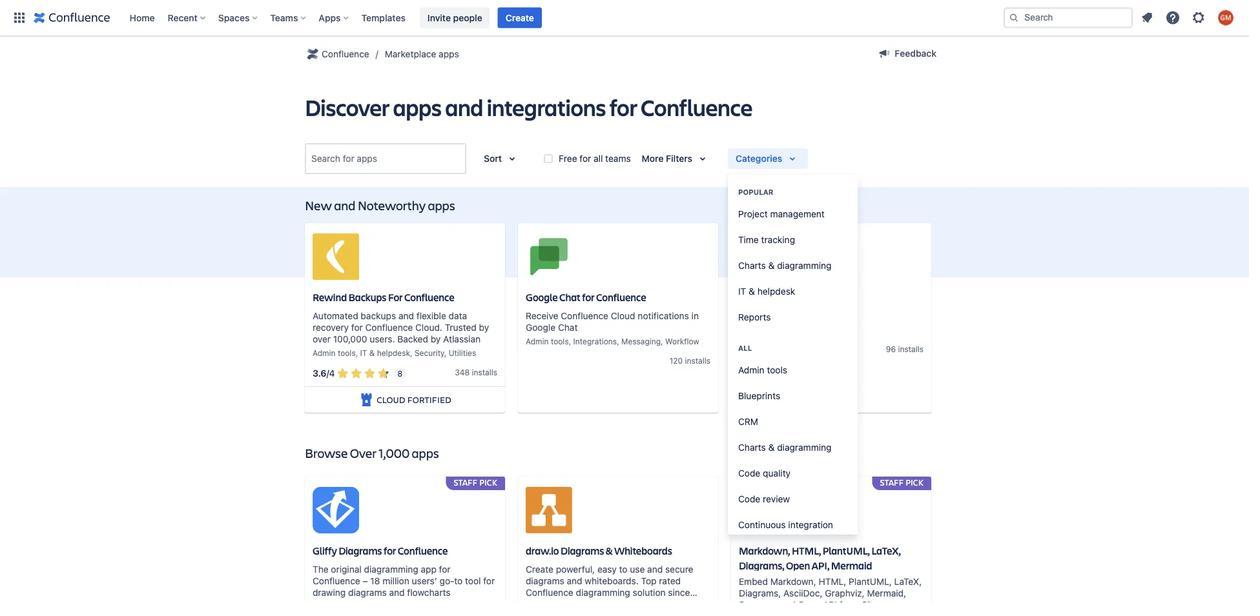 Task type: describe. For each thing, give the bounding box(es) containing it.
api,
[[812, 559, 829, 573]]

confluence inside the original diagramming app for confluence – 18 million users' go-to tool for drawing diagrams and flowcharts
[[313, 576, 360, 587]]

helpdesk inside button
[[757, 286, 795, 297]]

flowcharts
[[407, 588, 451, 599]]

create for create
[[506, 12, 534, 23]]

lorem
[[739, 291, 767, 305]]

latex, inside markdown, html, plantuml, latex, diagrams, open api, mermaid
[[872, 545, 901, 558]]

popular
[[738, 188, 774, 197]]

discover apps and integrations for confluence
[[305, 92, 753, 122]]

easy
[[597, 565, 617, 575]]

more
[[642, 153, 664, 164]]

trusted
[[445, 323, 477, 333]]

draw.io
[[526, 545, 559, 558]]

continuous integration
[[738, 520, 833, 531]]

graphviz,
[[825, 589, 865, 599]]

invite people
[[428, 12, 482, 23]]

workflow
[[665, 337, 699, 346]]

continuous
[[738, 520, 786, 531]]

blueprints button
[[728, 384, 858, 410]]

& for 2nd charts & diagramming button
[[768, 443, 775, 453]]

filters
[[666, 153, 692, 164]]

global element
[[8, 0, 1001, 36]]

receive confluence cloud notifications in google chat admin tools , integrations , messaging , workflow
[[526, 311, 699, 346]]

it inside automated backups and flexible data recovery for confluence cloud. trusted by over 100,000 users. backed by atlassian admin tools , it & helpdesk , security , utilities
[[360, 349, 367, 358]]

security
[[415, 349, 444, 358]]

home link
[[126, 7, 159, 28]]

integration
[[788, 520, 833, 531]]

markdown, inside embed markdown, html, plantuml, latex, diagrams, asciidoc, graphviz, mermaid, swagger, and open api from gi
[[770, 577, 816, 588]]

cloud
[[377, 394, 405, 406]]

secure
[[665, 565, 693, 575]]

confluence inside confluence link
[[322, 49, 369, 59]]

admin inside button
[[738, 365, 765, 376]]

, left workflow
[[661, 337, 663, 346]]

all group
[[728, 331, 858, 539]]

1,000
[[379, 445, 410, 462]]

, down 100,000
[[356, 349, 358, 358]]

cloud.
[[415, 323, 442, 333]]

teams button
[[266, 7, 311, 28]]

whiteboards.
[[585, 576, 639, 587]]

diagrams for &
[[561, 545, 604, 558]]

notification icon image
[[1139, 10, 1155, 26]]

for left all
[[580, 153, 591, 164]]

4
[[329, 369, 335, 379]]

html, inside markdown, html, plantuml, latex, diagrams, open api, mermaid
[[792, 545, 821, 558]]

spaces button
[[214, 7, 262, 28]]

atlassian
[[443, 334, 481, 345]]

apps
[[319, 12, 341, 23]]

feedback button
[[869, 43, 944, 64]]

mermaid
[[831, 559, 872, 573]]

& inside automated backups and flexible data recovery for confluence cloud. trusted by over 100,000 users. backed by atlassian admin tools , it & helpdesk , security , utilities
[[369, 349, 375, 358]]

8
[[398, 370, 403, 379]]

2 charts & diagramming button from the top
[[728, 435, 858, 461]]

utilities
[[449, 349, 476, 358]]

Search for apps field
[[307, 147, 464, 171]]

apps button
[[315, 7, 354, 28]]

browse
[[305, 445, 348, 462]]

tools inside "generates placeholder text design tools"
[[766, 326, 784, 335]]

marketplace apps
[[385, 49, 459, 59]]

all
[[594, 153, 603, 164]]

rewind backups for confluence image
[[313, 234, 359, 280]]

0 horizontal spatial by
[[431, 334, 441, 345]]

plantuml, inside markdown, html, plantuml, latex, diagrams, open api, mermaid
[[823, 545, 870, 558]]

rewind backups for confluence
[[313, 291, 454, 305]]

tools inside automated backups and flexible data recovery for confluence cloud. trusted by over 100,000 users. backed by atlassian admin tools , it & helpdesk , security , utilities
[[338, 349, 356, 358]]

people
[[453, 12, 482, 23]]

diagramming inside the original diagramming app for confluence – 18 million users' go-to tool for drawing diagrams and flowcharts
[[364, 565, 418, 575]]

automated
[[313, 311, 358, 322]]

whiteboards
[[614, 545, 672, 558]]

embed markdown, html, plantuml, latex, diagrams, asciidoc, graphviz, mermaid, swagger, and open api from gi
[[739, 577, 922, 604]]

confluence inside automated backups and flexible data recovery for confluence cloud. trusted by over 100,000 users. backed by atlassian admin tools , it & helpdesk , security , utilities
[[365, 323, 413, 333]]

free
[[559, 153, 577, 164]]

notifications
[[638, 311, 689, 322]]

120
[[670, 357, 683, 366]]

code review button
[[728, 487, 858, 513]]

embed
[[739, 577, 768, 588]]

& for first charts & diagramming button from the top
[[768, 261, 775, 271]]

for inside automated backups and flexible data recovery for confluence cloud. trusted by over 100,000 users. backed by atlassian admin tools , it & helpdesk , security , utilities
[[351, 323, 363, 333]]

code quality button
[[728, 461, 858, 487]]

staff for markdown, html, plantuml, latex, diagrams, open api, mermaid
[[880, 478, 904, 489]]

, left utilities
[[444, 349, 446, 358]]

cloud
[[611, 311, 635, 322]]

348
[[455, 368, 470, 377]]

backups
[[348, 291, 386, 305]]

charts for 2nd charts & diagramming button
[[738, 443, 766, 453]]

generates placeholder text design tools
[[739, 311, 852, 335]]

crm button
[[728, 410, 858, 435]]

draw.io diagrams & whiteboards
[[526, 545, 672, 558]]

flexible
[[416, 311, 446, 322]]

diagrams, inside markdown, html, plantuml, latex, diagrams, open api, mermaid
[[739, 559, 784, 573]]

1 charts & diagramming button from the top
[[728, 253, 858, 279]]

3.6 / 4
[[313, 369, 335, 379]]

1 horizontal spatial by
[[479, 323, 489, 333]]

open inside embed markdown, html, plantuml, latex, diagrams, asciidoc, graphviz, mermaid, swagger, and open api from gi
[[798, 600, 820, 604]]

confluence up app
[[398, 545, 448, 558]]

reports button
[[728, 305, 858, 331]]

integrations
[[487, 92, 606, 122]]

confluence up cloud
[[596, 291, 646, 305]]

users'
[[412, 576, 437, 587]]

browse over 1,000 apps
[[305, 445, 439, 462]]

from
[[839, 600, 859, 604]]

confluence inside the "create powerful, easy to use and secure diagrams and whiteboards. top rated confluence diagramming solution since 2013"
[[526, 588, 573, 599]]

, left messaging
[[617, 337, 619, 346]]

over
[[313, 334, 331, 345]]

for up teams
[[610, 92, 637, 122]]

admin inside automated backups and flexible data recovery for confluence cloud. trusted by over 100,000 users. backed by atlassian admin tools , it & helpdesk , security , utilities
[[313, 349, 336, 358]]

2 vertical spatial s
[[493, 368, 497, 377]]

admin inside the receive confluence cloud notifications in google chat admin tools , integrations , messaging , workflow
[[526, 337, 549, 346]]

review
[[763, 494, 790, 505]]

draw.io diagrams & whiteboards image
[[526, 488, 572, 534]]

search image
[[1009, 13, 1019, 23]]

diagrams inside the "create powerful, easy to use and secure diagrams and whiteboards. top rated confluence diagramming solution since 2013"
[[526, 576, 564, 587]]

tracking
[[761, 235, 795, 245]]

confluence inside the receive confluence cloud notifications in google chat admin tools , integrations , messaging , workflow
[[561, 311, 608, 322]]

charts & diagramming for 2nd charts & diagramming button
[[738, 443, 832, 453]]

diagramming inside popular group
[[777, 261, 832, 271]]

ipsum
[[769, 291, 797, 305]]

project management button
[[728, 202, 858, 227]]

install for google chat for confluence
[[685, 357, 706, 366]]

for up the receive confluence cloud notifications in google chat admin tools , integrations , messaging , workflow
[[582, 291, 595, 305]]

backed
[[397, 334, 428, 345]]

it & helpdesk button
[[728, 279, 858, 305]]

discover
[[305, 92, 389, 122]]

the
[[313, 565, 329, 575]]

tools inside admin tools button
[[767, 365, 787, 376]]

gliffy
[[313, 545, 337, 558]]

popular group
[[728, 174, 858, 335]]

pick for gliffy diagrams for confluence
[[479, 478, 497, 489]]



Task type: locate. For each thing, give the bounding box(es) containing it.
charts inside the all group
[[738, 443, 766, 453]]

2 vertical spatial admin
[[738, 365, 765, 376]]

staff
[[454, 478, 477, 489], [880, 478, 904, 489]]

charts & diagramming button
[[728, 253, 858, 279], [728, 435, 858, 461]]

by
[[479, 323, 489, 333], [431, 334, 441, 345]]

1 charts & diagramming from the top
[[738, 261, 832, 271]]

for up the million
[[384, 545, 396, 558]]

over
[[350, 445, 377, 462]]

confluence up flexible
[[404, 291, 454, 305]]

rewind
[[313, 291, 347, 305]]

1 diagrams, from the top
[[739, 559, 784, 573]]

it inside button
[[738, 286, 746, 297]]

invite
[[428, 12, 451, 23]]

and inside embed markdown, html, plantuml, latex, diagrams, asciidoc, graphviz, mermaid, swagger, and open api from gi
[[780, 600, 795, 604]]

& up it & helpdesk
[[768, 261, 775, 271]]

chat inside the receive confluence cloud notifications in google chat admin tools , integrations , messaging , workflow
[[558, 323, 578, 333]]

appswitcher icon image
[[12, 10, 27, 26]]

install for lorem ipsum
[[898, 345, 920, 354]]

staff pick for gliffy diagrams for confluence
[[454, 478, 497, 489]]

1 vertical spatial google
[[526, 323, 556, 333]]

open down 'asciidoc,'
[[798, 600, 820, 604]]

& inside the all group
[[768, 443, 775, 453]]

placeholder
[[784, 311, 833, 322]]

diagrams,
[[739, 559, 784, 573], [739, 589, 781, 599]]

1 vertical spatial html,
[[819, 577, 846, 588]]

home
[[130, 12, 155, 23]]

, left integrations
[[569, 337, 571, 346]]

s for google chat for confluence
[[706, 357, 711, 366]]

1 vertical spatial charts
[[738, 443, 766, 453]]

2 staff pick from the left
[[880, 478, 924, 489]]

1 vertical spatial helpdesk
[[377, 349, 410, 358]]

chat
[[559, 291, 580, 305], [558, 323, 578, 333]]

1 vertical spatial by
[[431, 334, 441, 345]]

confluence up users. in the bottom of the page
[[365, 323, 413, 333]]

s right 120
[[706, 357, 711, 366]]

helpdesk
[[757, 286, 795, 297], [377, 349, 410, 358]]

banner containing home
[[0, 0, 1249, 36]]

app
[[421, 565, 437, 575]]

by right trusted
[[479, 323, 489, 333]]

lorem ipsum image
[[739, 234, 785, 280]]

code review
[[738, 494, 790, 505]]

0 horizontal spatial helpdesk
[[377, 349, 410, 358]]

charts down time
[[738, 261, 766, 271]]

backups
[[361, 311, 396, 322]]

for
[[610, 92, 637, 122], [580, 153, 591, 164], [582, 291, 595, 305], [351, 323, 363, 333], [384, 545, 396, 558], [439, 565, 451, 575], [483, 576, 495, 587]]

& down users. in the bottom of the page
[[369, 349, 375, 358]]

1 vertical spatial admin
[[313, 349, 336, 358]]

0 horizontal spatial s
[[493, 368, 497, 377]]

apps right noteworthy
[[428, 197, 455, 214]]

pick
[[479, 478, 497, 489], [906, 478, 924, 489]]

html,
[[792, 545, 821, 558], [819, 577, 846, 588]]

0 vertical spatial install
[[898, 345, 920, 354]]

code left quality
[[738, 469, 760, 479]]

google chat for confluence image
[[526, 234, 572, 280]]

markdown, down continuous at the bottom
[[739, 545, 790, 558]]

s right 96
[[920, 345, 924, 354]]

markdown, inside markdown, html, plantuml, latex, diagrams, open api, mermaid
[[739, 545, 790, 558]]

0 horizontal spatial staff
[[454, 478, 477, 489]]

free for all teams
[[559, 153, 631, 164]]

latex, up "mermaid"
[[872, 545, 901, 558]]

0 vertical spatial s
[[920, 345, 924, 354]]

google down 'receive'
[[526, 323, 556, 333]]

charts & diagramming inside the all group
[[738, 443, 832, 453]]

1 vertical spatial to
[[454, 576, 463, 587]]

data
[[449, 311, 467, 322]]

1 vertical spatial create
[[526, 565, 554, 575]]

code inside button
[[738, 469, 760, 479]]

api
[[823, 600, 837, 604]]

& up easy
[[606, 545, 613, 558]]

drawing
[[313, 588, 346, 599]]

& up quality
[[768, 443, 775, 453]]

menu containing project management
[[728, 174, 858, 539]]

0 horizontal spatial diagrams
[[348, 588, 387, 599]]

feedback
[[895, 48, 937, 59]]

helpdesk inside automated backups and flexible data recovery for confluence cloud. trusted by over 100,000 users. backed by atlassian admin tools , it & helpdesk , security , utilities
[[377, 349, 410, 358]]

1 staff from the left
[[454, 478, 477, 489]]

diagramming up the million
[[364, 565, 418, 575]]

0 horizontal spatial it
[[360, 349, 367, 358]]

0 vertical spatial it
[[738, 286, 746, 297]]

s right 348
[[493, 368, 497, 377]]

million
[[383, 576, 409, 587]]

1 horizontal spatial staff
[[880, 478, 904, 489]]

create link
[[498, 7, 542, 28]]

automated backups and flexible data recovery for confluence cloud. trusted by over 100,000 users. backed by atlassian admin tools , it & helpdesk , security , utilities
[[313, 311, 489, 358]]

admin tools
[[738, 365, 787, 376]]

tools down 'receive'
[[551, 337, 569, 346]]

chat down 'receive'
[[558, 323, 578, 333]]

1 code from the top
[[738, 469, 760, 479]]

admin down over
[[313, 349, 336, 358]]

all
[[738, 345, 752, 353]]

fortified
[[407, 394, 451, 406]]

code quality
[[738, 469, 791, 479]]

0 vertical spatial html,
[[792, 545, 821, 558]]

0 vertical spatial open
[[786, 559, 810, 573]]

charts & diagramming button down tracking
[[728, 253, 858, 279]]

settings icon image
[[1191, 10, 1207, 26]]

0 horizontal spatial diagrams
[[339, 545, 382, 558]]

Search field
[[1004, 7, 1133, 28]]

recent
[[168, 12, 198, 23]]

1 staff pick from the left
[[454, 478, 497, 489]]

create powerful, easy to use and secure diagrams and whiteboards. top rated confluence diagramming solution since 2013
[[526, 565, 693, 604]]

0 vertical spatial to
[[619, 565, 628, 575]]

charts down crm
[[738, 443, 766, 453]]

0 vertical spatial latex,
[[872, 545, 901, 558]]

install right 96
[[898, 345, 920, 354]]

1 vertical spatial latex,
[[894, 577, 922, 588]]

cloud fortified app badge image
[[359, 393, 374, 408]]

diagrams, up embed
[[739, 559, 784, 573]]

1 vertical spatial it
[[360, 349, 367, 358]]

install right 120
[[685, 357, 706, 366]]

confluence up drawing
[[313, 576, 360, 587]]

banner
[[0, 0, 1249, 36]]

0 vertical spatial charts
[[738, 261, 766, 271]]

&
[[768, 261, 775, 271], [749, 286, 755, 297], [369, 349, 375, 358], [768, 443, 775, 453], [606, 545, 613, 558]]

text
[[836, 311, 852, 322]]

0 vertical spatial diagrams,
[[739, 559, 784, 573]]

markdown,
[[739, 545, 790, 558], [770, 577, 816, 588]]

marketplace apps link
[[385, 47, 459, 62]]

tool
[[465, 576, 481, 587]]

2 code from the top
[[738, 494, 760, 505]]

2 vertical spatial install
[[472, 368, 493, 377]]

0 vertical spatial code
[[738, 469, 760, 479]]

1 vertical spatial diagrams,
[[739, 589, 781, 599]]

templates
[[361, 12, 406, 23]]

0 vertical spatial markdown,
[[739, 545, 790, 558]]

project
[[738, 209, 768, 220]]

it down 100,000
[[360, 349, 367, 358]]

markdown, up 'asciidoc,'
[[770, 577, 816, 588]]

tools up blueprints button
[[767, 365, 787, 376]]

1 horizontal spatial staff pick
[[880, 478, 924, 489]]

plantuml, inside embed markdown, html, plantuml, latex, diagrams, asciidoc, graphviz, mermaid, swagger, and open api from gi
[[849, 577, 892, 588]]

your profile and preferences image
[[1218, 10, 1234, 26]]

2 pick from the left
[[906, 478, 924, 489]]

100,000
[[333, 334, 367, 345]]

tools down generates
[[766, 326, 784, 335]]

the original diagramming app for confluence – 18 million users' go-to tool for drawing diagrams and flowcharts
[[313, 565, 495, 599]]

3.6
[[313, 369, 327, 379]]

menu
[[728, 174, 858, 539]]

diagrams, up swagger,
[[739, 589, 781, 599]]

charts inside popular group
[[738, 261, 766, 271]]

s for lorem ipsum
[[920, 345, 924, 354]]

charts & diagramming for first charts & diagramming button from the top
[[738, 261, 832, 271]]

/
[[327, 369, 329, 379]]

context icon image
[[305, 47, 320, 62], [305, 47, 320, 62]]

install right 348
[[472, 368, 493, 377]]

2 charts & diagramming from the top
[[738, 443, 832, 453]]

create down draw.io
[[526, 565, 554, 575]]

create inside the "create powerful, easy to use and secure diagrams and whiteboards. top rated confluence diagramming solution since 2013"
[[526, 565, 554, 575]]

1 vertical spatial markdown,
[[770, 577, 816, 588]]

latex, up mermaid,
[[894, 577, 922, 588]]

1 horizontal spatial diagrams
[[526, 576, 564, 587]]

and inside the original diagramming app for confluence – 18 million users' go-to tool for drawing diagrams and flowcharts
[[389, 588, 405, 599]]

project management
[[738, 209, 825, 220]]

1 vertical spatial install
[[685, 357, 706, 366]]

1 vertical spatial plantuml,
[[849, 577, 892, 588]]

it up reports
[[738, 286, 746, 297]]

1 charts from the top
[[738, 261, 766, 271]]

time tracking
[[738, 235, 795, 245]]

tools inside the receive confluence cloud notifications in google chat admin tools , integrations , messaging , workflow
[[551, 337, 569, 346]]

1 horizontal spatial admin
[[526, 337, 549, 346]]

1 vertical spatial open
[[798, 600, 820, 604]]

1 vertical spatial code
[[738, 494, 760, 505]]

staff for gliffy diagrams for confluence
[[454, 478, 477, 489]]

1 vertical spatial charts & diagramming button
[[728, 435, 858, 461]]

0 vertical spatial diagrams
[[526, 576, 564, 587]]

0 horizontal spatial staff pick
[[454, 478, 497, 489]]

1 horizontal spatial helpdesk
[[757, 286, 795, 297]]

tools down 100,000
[[338, 349, 356, 358]]

teams
[[605, 153, 631, 164]]

96
[[886, 345, 896, 354]]

admin tools button
[[728, 358, 858, 384]]

create inside global element
[[506, 12, 534, 23]]

for
[[388, 291, 403, 305]]

0 vertical spatial charts & diagramming button
[[728, 253, 858, 279]]

2 horizontal spatial admin
[[738, 365, 765, 376]]

0 horizontal spatial install
[[472, 368, 493, 377]]

apps down invite people button
[[439, 49, 459, 59]]

admin down 'receive'
[[526, 337, 549, 346]]

1 horizontal spatial diagrams
[[561, 545, 604, 558]]

for right tool
[[483, 576, 495, 587]]

diagramming down the whiteboards.
[[576, 588, 630, 599]]

1 horizontal spatial it
[[738, 286, 746, 297]]

1 vertical spatial charts & diagramming
[[738, 443, 832, 453]]

0 horizontal spatial pick
[[479, 478, 497, 489]]

& up generates
[[749, 286, 755, 297]]

html, inside embed markdown, html, plantuml, latex, diagrams, asciidoc, graphviz, mermaid, swagger, and open api from gi
[[819, 577, 846, 588]]

–
[[363, 576, 368, 587]]

,
[[569, 337, 571, 346], [617, 337, 619, 346], [661, 337, 663, 346], [356, 349, 358, 358], [410, 349, 412, 358], [444, 349, 446, 358]]

diagramming inside the "create powerful, easy to use and secure diagrams and whiteboards. top rated confluence diagramming solution since 2013"
[[576, 588, 630, 599]]

charts & diagramming button up quality
[[728, 435, 858, 461]]

0 vertical spatial by
[[479, 323, 489, 333]]

messaging
[[621, 337, 661, 346]]

by down cloud.
[[431, 334, 441, 345]]

diagrams for for
[[339, 545, 382, 558]]

0 vertical spatial chat
[[559, 291, 580, 305]]

0 vertical spatial helpdesk
[[757, 286, 795, 297]]

confluence up 2013 at left
[[526, 588, 573, 599]]

charts & diagramming down crm button in the right bottom of the page
[[738, 443, 832, 453]]

users.
[[370, 334, 395, 345]]

html, up api,
[[792, 545, 821, 558]]

create for create powerful, easy to use and secure diagrams and whiteboards. top rated confluence diagramming solution since 2013
[[526, 565, 554, 575]]

diagrams
[[526, 576, 564, 587], [348, 588, 387, 599]]

1 horizontal spatial pick
[[906, 478, 924, 489]]

create right the people in the left top of the page
[[506, 12, 534, 23]]

plantuml, up mermaid,
[[849, 577, 892, 588]]

& for it & helpdesk button
[[749, 286, 755, 297]]

1 vertical spatial diagrams
[[348, 588, 387, 599]]

1 pick from the left
[[479, 478, 497, 489]]

0 vertical spatial admin
[[526, 337, 549, 346]]

2 charts from the top
[[738, 443, 766, 453]]

help icon image
[[1165, 10, 1181, 26]]

use
[[630, 565, 645, 575]]

cloud fortified
[[377, 394, 451, 406]]

code left review
[[738, 494, 760, 505]]

gliffy diagrams for confluence image
[[313, 488, 359, 534]]

2013
[[526, 600, 546, 604]]

open inside markdown, html, plantuml, latex, diagrams, open api, mermaid
[[786, 559, 810, 573]]

diagrams, inside embed markdown, html, plantuml, latex, diagrams, asciidoc, graphviz, mermaid, swagger, and open api from gi
[[739, 589, 781, 599]]

staff pick for markdown, html, plantuml, latex, diagrams, open api, mermaid
[[880, 478, 924, 489]]

diagramming down time tracking button
[[777, 261, 832, 271]]

for up go-
[[439, 565, 451, 575]]

integrations
[[573, 337, 617, 346]]

lorem ipsum
[[739, 291, 797, 305]]

open left api,
[[786, 559, 810, 573]]

1 vertical spatial s
[[706, 357, 711, 366]]

1 horizontal spatial to
[[619, 565, 628, 575]]

quality
[[763, 469, 791, 479]]

code for code review
[[738, 494, 760, 505]]

templates link
[[358, 7, 409, 28]]

2 staff from the left
[[880, 478, 904, 489]]

18
[[370, 576, 380, 587]]

1 google from the top
[[526, 291, 558, 305]]

generates
[[739, 311, 782, 322]]

code inside button
[[738, 494, 760, 505]]

code for code quality
[[738, 469, 760, 479]]

google up 'receive'
[[526, 291, 558, 305]]

rated
[[659, 576, 681, 587]]

to
[[619, 565, 628, 575], [454, 576, 463, 587]]

confluence down 'google chat for confluence'
[[561, 311, 608, 322]]

sort
[[484, 153, 502, 164]]

new
[[305, 197, 332, 214]]

mermaid,
[[867, 589, 906, 599]]

charts for first charts & diagramming button from the top
[[738, 261, 766, 271]]

plantuml, up "mermaid"
[[823, 545, 870, 558]]

0 vertical spatial create
[[506, 12, 534, 23]]

0 horizontal spatial to
[[454, 576, 463, 587]]

confluence up filters on the right of the page
[[641, 92, 753, 122]]

powerful,
[[556, 565, 595, 575]]

diagrams up 2013 at left
[[526, 576, 564, 587]]

1 diagrams from the left
[[339, 545, 382, 558]]

charts & diagramming down tracking
[[738, 261, 832, 271]]

latex, inside embed markdown, html, plantuml, latex, diagrams, asciidoc, graphviz, mermaid, swagger, and open api from gi
[[894, 577, 922, 588]]

confluence down apps popup button
[[322, 49, 369, 59]]

0 vertical spatial plantuml,
[[823, 545, 870, 558]]

google inside the receive confluence cloud notifications in google chat admin tools , integrations , messaging , workflow
[[526, 323, 556, 333]]

to left 'use'
[[619, 565, 628, 575]]

2 diagrams, from the top
[[739, 589, 781, 599]]

confluence image
[[34, 10, 110, 26], [34, 10, 110, 26]]

crm
[[738, 417, 758, 428]]

, down backed
[[410, 349, 412, 358]]

2 diagrams from the left
[[561, 545, 604, 558]]

diagrams up original
[[339, 545, 382, 558]]

to inside the original diagramming app for confluence – 18 million users' go-to tool for drawing diagrams and flowcharts
[[454, 576, 463, 587]]

diagrams up powerful, on the bottom
[[561, 545, 604, 558]]

html, up the graphviz,
[[819, 577, 846, 588]]

apps right 1,000
[[412, 445, 439, 462]]

diagrams inside the original diagramming app for confluence – 18 million users' go-to tool for drawing diagrams and flowcharts
[[348, 588, 387, 599]]

1 vertical spatial chat
[[558, 323, 578, 333]]

to left tool
[[454, 576, 463, 587]]

2 horizontal spatial install
[[898, 345, 920, 354]]

diagramming down crm button in the right bottom of the page
[[777, 443, 832, 453]]

diagrams down –
[[348, 588, 387, 599]]

apps down marketplace apps link
[[393, 92, 442, 122]]

for up 100,000
[[351, 323, 363, 333]]

top
[[641, 576, 657, 587]]

admin down all
[[738, 365, 765, 376]]

348 install s
[[455, 368, 497, 377]]

to inside the "create powerful, easy to use and secure diagrams and whiteboards. top rated confluence diagramming solution since 2013"
[[619, 565, 628, 575]]

confluence link
[[305, 47, 369, 62]]

1 horizontal spatial s
[[706, 357, 711, 366]]

more filters
[[642, 153, 692, 164]]

0 vertical spatial charts & diagramming
[[738, 261, 832, 271]]

0 horizontal spatial admin
[[313, 349, 336, 358]]

and inside automated backups and flexible data recovery for confluence cloud. trusted by over 100,000 users. backed by atlassian admin tools , it & helpdesk , security , utilities
[[399, 311, 414, 322]]

blueprints
[[738, 391, 780, 402]]

96 install s
[[886, 345, 924, 354]]

pick for markdown, html, plantuml, latex, diagrams, open api, mermaid
[[906, 478, 924, 489]]

apps
[[439, 49, 459, 59], [393, 92, 442, 122], [428, 197, 455, 214], [412, 445, 439, 462]]

charts & diagramming inside popular group
[[738, 261, 832, 271]]

diagramming inside the all group
[[777, 443, 832, 453]]

gliffy diagrams for confluence
[[313, 545, 448, 558]]

1 horizontal spatial install
[[685, 357, 706, 366]]

2 google from the top
[[526, 323, 556, 333]]

markdown, html, plantuml, latex, diagrams, open api, mermaid image
[[739, 488, 785, 534]]

time tracking button
[[728, 227, 858, 253]]

0 vertical spatial google
[[526, 291, 558, 305]]

chat down google chat for confluence image
[[559, 291, 580, 305]]

2 horizontal spatial s
[[920, 345, 924, 354]]



Task type: vqa. For each thing, say whether or not it's contained in the screenshot.
Close draft Button
no



